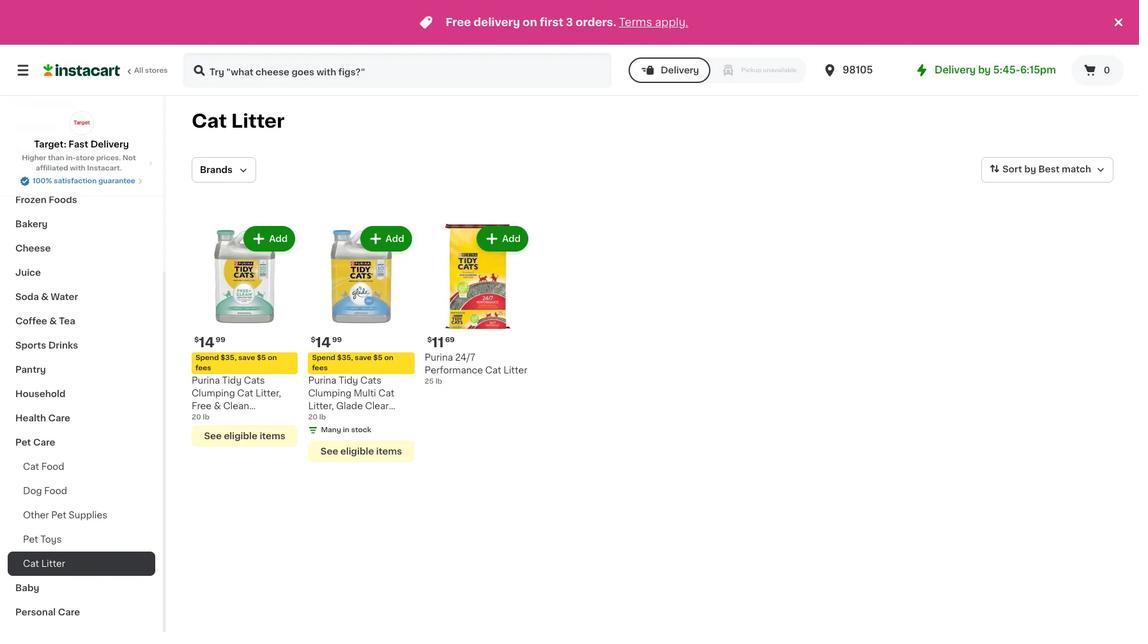 Task type: describe. For each thing, give the bounding box(es) containing it.
delivery for delivery
[[661, 66, 699, 75]]

eligible for unscented
[[224, 432, 258, 441]]

ice
[[15, 171, 30, 180]]

save for cat
[[238, 355, 255, 362]]

pet care
[[15, 438, 55, 447]]

20 lb for unscented
[[192, 414, 210, 421]]

3 add from the left
[[502, 235, 521, 244]]

see for springs
[[321, 448, 338, 457]]

eligible for springs
[[341, 448, 374, 457]]

1 product group from the left
[[192, 224, 298, 448]]

delivery button
[[629, 58, 711, 83]]

meat
[[15, 147, 39, 156]]

multi inside purina tidy cats clumping multi cat litter, glade clear springs
[[354, 389, 376, 398]]

sort by
[[1003, 165, 1037, 174]]

clumping for free
[[192, 389, 235, 398]]

personal
[[15, 608, 56, 617]]

tea
[[59, 317, 75, 326]]

multi inside the purina tidy cats clumping cat litter, free & clean unscented multi cat litter
[[243, 415, 266, 424]]

$35, for multi
[[337, 355, 353, 362]]

$ inside $ 11 69
[[427, 337, 432, 344]]

purina tidy cats clumping cat litter, free & clean unscented multi cat litter
[[192, 377, 284, 437]]

bakery link
[[8, 212, 155, 236]]

litter inside purina 24/7 performance cat litter 25 lb
[[504, 366, 528, 375]]

$ for purina tidy cats clumping cat litter, free & clean unscented multi cat litter
[[194, 337, 199, 344]]

health care link
[[8, 406, 155, 431]]

other
[[23, 511, 49, 520]]

springs
[[308, 415, 342, 424]]

99 for purina tidy cats clumping multi cat litter, glade clear springs
[[332, 337, 342, 344]]

instacart logo image
[[43, 63, 120, 78]]

limited time offer region
[[0, 0, 1111, 45]]

pet care link
[[8, 431, 155, 455]]

ice cream link
[[8, 164, 155, 188]]

cats for cat
[[244, 377, 265, 386]]

Search field
[[184, 54, 611, 87]]

supplies
[[69, 511, 107, 520]]

care for pet care
[[33, 438, 55, 447]]

product group containing 11
[[425, 224, 531, 388]]

dog food link
[[8, 479, 155, 504]]

purina for purina tidy cats clumping multi cat litter, glade clear springs
[[308, 377, 337, 386]]

food for cat food
[[41, 463, 64, 472]]

baby link
[[8, 577, 155, 601]]

spend for purina tidy cats clumping cat litter, free & clean unscented multi cat litter
[[196, 355, 219, 362]]

personal care link
[[8, 601, 155, 625]]

litter up brands dropdown button
[[231, 112, 285, 130]]

99 for purina tidy cats clumping cat litter, free & clean unscented multi cat litter
[[216, 337, 226, 344]]

coffee & tea
[[15, 317, 75, 326]]

spend $35, save $5 on fees for cat
[[196, 355, 277, 372]]

on for purina tidy cats clumping cat litter, free & clean unscented multi cat litter
[[268, 355, 277, 362]]

with
[[70, 165, 85, 172]]

store
[[76, 155, 95, 162]]

pantry
[[15, 366, 46, 375]]

6:15pm
[[1021, 65, 1057, 75]]

cream
[[32, 171, 63, 180]]

all stores
[[134, 67, 168, 74]]

frozen
[[15, 196, 47, 205]]

instacart.
[[87, 165, 122, 172]]

add for purina tidy cats clumping multi cat litter, glade clear springs
[[386, 235, 404, 244]]

ice cream
[[15, 171, 63, 180]]

meat & seafood
[[15, 147, 89, 156]]

personal care
[[15, 608, 80, 617]]

target:
[[34, 140, 66, 149]]

pet toys
[[23, 536, 62, 545]]

on for purina tidy cats clumping multi cat litter, glade clear springs
[[384, 355, 394, 362]]

see eligible items button for springs
[[308, 441, 415, 463]]

baby
[[15, 584, 39, 593]]

items for purina tidy cats clumping multi cat litter, glade clear springs
[[376, 448, 402, 457]]

target: fast delivery
[[34, 140, 129, 149]]

affiliated
[[36, 165, 68, 172]]

frozen foods link
[[8, 188, 155, 212]]

cheese link
[[8, 236, 155, 261]]

purina 24/7 performance cat litter 25 lb
[[425, 354, 528, 386]]

apply.
[[655, 17, 689, 27]]

guarantee
[[98, 178, 135, 185]]

food for dog food
[[44, 487, 67, 496]]

satisfaction
[[54, 178, 97, 185]]

0
[[1104, 66, 1111, 75]]

fees for purina tidy cats clumping multi cat litter, glade clear springs
[[312, 365, 328, 372]]

lb for purina tidy cats clumping multi cat litter, glade clear springs
[[319, 414, 326, 421]]

pet inside other pet supplies link
[[51, 511, 66, 520]]

not
[[123, 155, 136, 162]]

cat food link
[[8, 455, 155, 479]]

20 for springs
[[308, 414, 318, 421]]

brands button
[[192, 157, 256, 183]]

coffee
[[15, 317, 47, 326]]

11
[[432, 336, 444, 350]]

$5 for purina tidy cats clumping multi cat litter, glade clear springs
[[373, 355, 383, 362]]

lb inside purina 24/7 performance cat litter 25 lb
[[436, 379, 442, 386]]

eggs
[[52, 98, 75, 107]]

terms
[[619, 17, 653, 27]]

toys
[[40, 536, 62, 545]]

terms apply. link
[[619, 17, 689, 27]]

save for multi
[[355, 355, 372, 362]]

$ 14 99 for purina tidy cats clumping multi cat litter, glade clear springs
[[311, 336, 342, 350]]

delivery for delivery by 5:45-6:15pm
[[935, 65, 976, 75]]

higher than in-store prices. not affiliated with instacart. link
[[10, 153, 153, 174]]

sort
[[1003, 165, 1023, 174]]

20 for unscented
[[192, 414, 201, 421]]

25
[[425, 379, 434, 386]]

cat left springs
[[268, 415, 284, 424]]

free delivery on first 3 orders. terms apply.
[[446, 17, 689, 27]]

best
[[1039, 165, 1060, 174]]

target: fast delivery link
[[34, 111, 129, 151]]

cat up brands
[[192, 112, 227, 130]]

cat up baby on the left bottom
[[23, 560, 39, 569]]

drinks
[[48, 341, 78, 350]]

pet toys link
[[8, 528, 155, 552]]

3
[[566, 17, 573, 27]]

candy
[[61, 123, 91, 132]]

100%
[[33, 178, 52, 185]]

dairy & eggs
[[15, 98, 75, 107]]

see eligible items button for unscented
[[192, 426, 298, 448]]

household link
[[8, 382, 155, 406]]

clean
[[223, 402, 249, 411]]

& for dairy
[[42, 98, 50, 107]]

performance
[[425, 366, 483, 375]]

Best match Sort by field
[[982, 157, 1114, 183]]

20 lb for springs
[[308, 414, 326, 421]]

care for health care
[[48, 414, 70, 423]]

coffee & tea link
[[8, 309, 155, 334]]

pet for pet care
[[15, 438, 31, 447]]



Task type: vqa. For each thing, say whether or not it's contained in the screenshot.
the Increment quantity of Shark Navigator Lift-Away Upright Vacuum with PowerFins HairPro image
no



Task type: locate. For each thing, give the bounding box(es) containing it.
on inside limited time offer region
[[523, 17, 537, 27]]

69
[[445, 337, 455, 344]]

free
[[446, 17, 471, 27], [192, 402, 212, 411]]

& for soda
[[41, 293, 49, 302]]

0 horizontal spatial litter,
[[256, 389, 281, 398]]

care
[[48, 414, 70, 423], [33, 438, 55, 447], [58, 608, 80, 617]]

snacks & candy
[[15, 123, 91, 132]]

1 vertical spatial see eligible items
[[321, 448, 402, 457]]

cat right performance
[[485, 366, 502, 375]]

0 horizontal spatial spend $35, save $5 on fees
[[196, 355, 277, 372]]

delivery by 5:45-6:15pm
[[935, 65, 1057, 75]]

all stores link
[[43, 52, 169, 88]]

see for unscented
[[204, 432, 222, 441]]

higher
[[22, 155, 46, 162]]

0 horizontal spatial lb
[[203, 414, 210, 421]]

tidy up the glade
[[339, 377, 358, 386]]

sports
[[15, 341, 46, 350]]

2 add button from the left
[[361, 228, 411, 251]]

1 vertical spatial litter,
[[308, 402, 334, 411]]

2 $5 from the left
[[373, 355, 383, 362]]

pet down health
[[15, 438, 31, 447]]

0 vertical spatial cat litter
[[192, 112, 285, 130]]

than
[[48, 155, 64, 162]]

& up unscented
[[214, 402, 221, 411]]

1 clumping from the left
[[192, 389, 235, 398]]

see eligible items
[[204, 432, 286, 441], [321, 448, 402, 457]]

98105 button
[[823, 52, 899, 88]]

spend for purina tidy cats clumping multi cat litter, glade clear springs
[[312, 355, 336, 362]]

juice
[[15, 268, 41, 277]]

cats inside purina tidy cats clumping multi cat litter, glade clear springs
[[361, 377, 382, 386]]

1 cats from the left
[[244, 377, 265, 386]]

soda & water link
[[8, 285, 155, 309]]

$5 up clear
[[373, 355, 383, 362]]

1 vertical spatial items
[[376, 448, 402, 457]]

1 vertical spatial cat litter
[[23, 560, 65, 569]]

delivery
[[474, 17, 520, 27]]

0 vertical spatial items
[[260, 432, 286, 441]]

1 vertical spatial eligible
[[341, 448, 374, 457]]

litter down toys
[[41, 560, 65, 569]]

1 14 from the left
[[199, 336, 214, 350]]

prices.
[[96, 155, 121, 162]]

& inside the purina tidy cats clumping cat litter, free & clean unscented multi cat litter
[[214, 402, 221, 411]]

100% satisfaction guarantee
[[33, 178, 135, 185]]

delivery
[[935, 65, 976, 75], [661, 66, 699, 75], [91, 140, 129, 149]]

add button
[[245, 228, 294, 251], [361, 228, 411, 251], [478, 228, 527, 251]]

lb
[[436, 379, 442, 386], [203, 414, 210, 421], [319, 414, 326, 421]]

0 vertical spatial see
[[204, 432, 222, 441]]

1 horizontal spatial see eligible items
[[321, 448, 402, 457]]

spend $35, save $5 on fees for multi
[[312, 355, 394, 372]]

save up the purina tidy cats clumping cat litter, free & clean unscented multi cat litter
[[238, 355, 255, 362]]

lb for purina tidy cats clumping cat litter, free & clean unscented multi cat litter
[[203, 414, 210, 421]]

tidy for cat
[[222, 377, 242, 386]]

$35, up purina tidy cats clumping multi cat litter, glade clear springs
[[337, 355, 353, 362]]

2 fees from the left
[[312, 365, 328, 372]]

1 horizontal spatial add
[[386, 235, 404, 244]]

2 spend from the left
[[312, 355, 336, 362]]

1 add button from the left
[[245, 228, 294, 251]]

$35, up "clean"
[[221, 355, 237, 362]]

best match
[[1039, 165, 1092, 174]]

stores
[[145, 67, 168, 74]]

None search field
[[183, 52, 612, 88]]

2 14 from the left
[[316, 336, 331, 350]]

clumping up the glade
[[308, 389, 352, 398]]

1 horizontal spatial 20 lb
[[308, 414, 326, 421]]

1 horizontal spatial save
[[355, 355, 372, 362]]

purina inside purina tidy cats clumping multi cat litter, glade clear springs
[[308, 377, 337, 386]]

2 $ from the left
[[311, 337, 316, 344]]

multi
[[354, 389, 376, 398], [243, 415, 266, 424]]

0 horizontal spatial product group
[[192, 224, 298, 448]]

1 horizontal spatial $35,
[[337, 355, 353, 362]]

1 20 lb from the left
[[192, 414, 210, 421]]

3 add button from the left
[[478, 228, 527, 251]]

free inside limited time offer region
[[446, 17, 471, 27]]

1 horizontal spatial fees
[[312, 365, 328, 372]]

2 20 from the left
[[308, 414, 318, 421]]

1 horizontal spatial eligible
[[341, 448, 374, 457]]

cat food
[[23, 463, 64, 472]]

1 horizontal spatial 14
[[316, 336, 331, 350]]

cats up "clean"
[[244, 377, 265, 386]]

1 horizontal spatial cats
[[361, 377, 382, 386]]

2 save from the left
[[355, 355, 372, 362]]

cat litter up brands dropdown button
[[192, 112, 285, 130]]

1 horizontal spatial see eligible items button
[[308, 441, 415, 463]]

1 horizontal spatial 20
[[308, 414, 318, 421]]

1 vertical spatial by
[[1025, 165, 1037, 174]]

1 horizontal spatial delivery
[[661, 66, 699, 75]]

0 horizontal spatial spend
[[196, 355, 219, 362]]

1 horizontal spatial spend $35, save $5 on fees
[[312, 355, 394, 372]]

purina up unscented
[[192, 377, 220, 386]]

0 horizontal spatial $5
[[257, 355, 266, 362]]

items for purina tidy cats clumping cat litter, free & clean unscented multi cat litter
[[260, 432, 286, 441]]

0 horizontal spatial see eligible items
[[204, 432, 286, 441]]

in
[[343, 427, 350, 434]]

1 $ from the left
[[194, 337, 199, 344]]

spend up the purina tidy cats clumping cat litter, free & clean unscented multi cat litter
[[196, 355, 219, 362]]

fees
[[196, 365, 211, 372], [312, 365, 328, 372]]

save up purina tidy cats clumping multi cat litter, glade clear springs
[[355, 355, 372, 362]]

cats for multi
[[361, 377, 382, 386]]

0 horizontal spatial eligible
[[224, 432, 258, 441]]

& up target: at the left top of the page
[[51, 123, 58, 132]]

juice link
[[8, 261, 155, 285]]

1 add from the left
[[269, 235, 288, 244]]

$5
[[257, 355, 266, 362], [373, 355, 383, 362]]

see eligible items for unscented
[[204, 432, 286, 441]]

0 horizontal spatial cat litter
[[23, 560, 65, 569]]

add button for purina tidy cats clumping cat litter, free & clean unscented multi cat litter
[[245, 228, 294, 251]]

1 horizontal spatial multi
[[354, 389, 376, 398]]

1 horizontal spatial spend
[[312, 355, 336, 362]]

$
[[194, 337, 199, 344], [311, 337, 316, 344], [427, 337, 432, 344]]

0 horizontal spatial tidy
[[222, 377, 242, 386]]

many
[[321, 427, 341, 434]]

purina
[[425, 354, 453, 363], [192, 377, 220, 386], [308, 377, 337, 386]]

2 tidy from the left
[[339, 377, 358, 386]]

brands
[[200, 166, 233, 174]]

purina inside purina 24/7 performance cat litter 25 lb
[[425, 354, 453, 363]]

sports drinks
[[15, 341, 78, 350]]

1 horizontal spatial free
[[446, 17, 471, 27]]

fees up purina tidy cats clumping multi cat litter, glade clear springs
[[312, 365, 328, 372]]

cat litter link
[[8, 552, 155, 577]]

items left many
[[260, 432, 286, 441]]

cat inside purina tidy cats clumping multi cat litter, glade clear springs
[[379, 389, 395, 398]]

spend up purina tidy cats clumping multi cat litter, glade clear springs
[[312, 355, 336, 362]]

delivery left 5:45-
[[935, 65, 976, 75]]

clumping inside purina tidy cats clumping multi cat litter, glade clear springs
[[308, 389, 352, 398]]

0 horizontal spatial 14
[[199, 336, 214, 350]]

fees for purina tidy cats clumping cat litter, free & clean unscented multi cat litter
[[196, 365, 211, 372]]

1 $ 14 99 from the left
[[194, 336, 226, 350]]

2 horizontal spatial purina
[[425, 354, 453, 363]]

2 horizontal spatial delivery
[[935, 65, 976, 75]]

0 horizontal spatial clumping
[[192, 389, 235, 398]]

2 99 from the left
[[332, 337, 342, 344]]

& right meat
[[41, 147, 49, 156]]

2 20 lb from the left
[[308, 414, 326, 421]]

0 horizontal spatial save
[[238, 355, 255, 362]]

$5 up the purina tidy cats clumping cat litter, free & clean unscented multi cat litter
[[257, 355, 266, 362]]

$35, for cat
[[221, 355, 237, 362]]

0 horizontal spatial multi
[[243, 415, 266, 424]]

0 horizontal spatial add button
[[245, 228, 294, 251]]

eligible down stock
[[341, 448, 374, 457]]

& inside "link"
[[41, 293, 49, 302]]

foods
[[49, 196, 77, 205]]

$ 14 99 for purina tidy cats clumping cat litter, free & clean unscented multi cat litter
[[194, 336, 226, 350]]

purina for purina tidy cats clumping cat litter, free & clean unscented multi cat litter
[[192, 377, 220, 386]]

1 horizontal spatial tidy
[[339, 377, 358, 386]]

purina inside the purina tidy cats clumping cat litter, free & clean unscented multi cat litter
[[192, 377, 220, 386]]

1 vertical spatial multi
[[243, 415, 266, 424]]

add for purina tidy cats clumping cat litter, free & clean unscented multi cat litter
[[269, 235, 288, 244]]

98105
[[843, 65, 873, 75]]

first
[[540, 17, 564, 27]]

by for sort
[[1025, 165, 1037, 174]]

$ for purina tidy cats clumping multi cat litter, glade clear springs
[[311, 337, 316, 344]]

pet inside the pet care link
[[15, 438, 31, 447]]

& right soda
[[41, 293, 49, 302]]

health care
[[15, 414, 70, 423]]

in-
[[66, 155, 76, 162]]

14
[[199, 336, 214, 350], [316, 336, 331, 350]]

2 vertical spatial pet
[[23, 536, 38, 545]]

cats inside the purina tidy cats clumping cat litter, free & clean unscented multi cat litter
[[244, 377, 265, 386]]

1 horizontal spatial see
[[321, 448, 338, 457]]

1 horizontal spatial $ 14 99
[[311, 336, 342, 350]]

1 horizontal spatial $
[[311, 337, 316, 344]]

cat up dog
[[23, 463, 39, 472]]

other pet supplies
[[23, 511, 107, 520]]

1 spend from the left
[[196, 355, 219, 362]]

health
[[15, 414, 46, 423]]

stock
[[351, 427, 371, 434]]

1 fees from the left
[[196, 365, 211, 372]]

2 product group from the left
[[308, 224, 415, 463]]

pet left toys
[[23, 536, 38, 545]]

0 horizontal spatial delivery
[[91, 140, 129, 149]]

care down baby link
[[58, 608, 80, 617]]

tidy up "clean"
[[222, 377, 242, 386]]

0 vertical spatial litter,
[[256, 389, 281, 398]]

0 horizontal spatial on
[[268, 355, 277, 362]]

purina down the 11 on the left bottom of page
[[425, 354, 453, 363]]

unscented
[[192, 415, 241, 424]]

0 horizontal spatial see
[[204, 432, 222, 441]]

multi up clear
[[354, 389, 376, 398]]

delivery up prices.
[[91, 140, 129, 149]]

1 vertical spatial food
[[44, 487, 67, 496]]

1 horizontal spatial lb
[[319, 414, 326, 421]]

spend $35, save $5 on fees up purina tidy cats clumping multi cat litter, glade clear springs
[[312, 355, 394, 372]]

cat litter down pet toys
[[23, 560, 65, 569]]

0 vertical spatial pet
[[15, 438, 31, 447]]

care inside 'link'
[[58, 608, 80, 617]]

0 horizontal spatial 20 lb
[[192, 414, 210, 421]]

litter inside the cat litter link
[[41, 560, 65, 569]]

1 spend $35, save $5 on fees from the left
[[196, 355, 277, 372]]

1 $5 from the left
[[257, 355, 266, 362]]

1 vertical spatial see
[[321, 448, 338, 457]]

3 $ from the left
[[427, 337, 432, 344]]

0 vertical spatial free
[[446, 17, 471, 27]]

meat & seafood link
[[8, 139, 155, 164]]

0 vertical spatial food
[[41, 463, 64, 472]]

clumping up unscented
[[192, 389, 235, 398]]

delivery down apply.
[[661, 66, 699, 75]]

2 horizontal spatial lb
[[436, 379, 442, 386]]

1 tidy from the left
[[222, 377, 242, 386]]

litter,
[[256, 389, 281, 398], [308, 402, 334, 411]]

household
[[15, 390, 66, 399]]

0 horizontal spatial free
[[192, 402, 212, 411]]

2 spend $35, save $5 on fees from the left
[[312, 355, 394, 372]]

1 horizontal spatial litter,
[[308, 402, 334, 411]]

bakery
[[15, 220, 48, 229]]

on left the first
[[523, 17, 537, 27]]

0 horizontal spatial cats
[[244, 377, 265, 386]]

tidy inside the purina tidy cats clumping cat litter, free & clean unscented multi cat litter
[[222, 377, 242, 386]]

by inside field
[[1025, 165, 1037, 174]]

see eligible items down "clean"
[[204, 432, 286, 441]]

items down clear
[[376, 448, 402, 457]]

0 vertical spatial by
[[979, 65, 991, 75]]

$5 for purina tidy cats clumping cat litter, free & clean unscented multi cat litter
[[257, 355, 266, 362]]

1 vertical spatial pet
[[51, 511, 66, 520]]

see eligible items button down stock
[[308, 441, 415, 463]]

2 horizontal spatial add button
[[478, 228, 527, 251]]

glade
[[336, 402, 363, 411]]

2 $35, from the left
[[337, 355, 353, 362]]

1 99 from the left
[[216, 337, 226, 344]]

see eligible items button down "clean"
[[192, 426, 298, 448]]

$35,
[[221, 355, 237, 362], [337, 355, 353, 362]]

eligible down unscented
[[224, 432, 258, 441]]

1 save from the left
[[238, 355, 255, 362]]

0 vertical spatial eligible
[[224, 432, 258, 441]]

fast
[[69, 140, 88, 149]]

2 add from the left
[[386, 235, 404, 244]]

cat up "clean"
[[237, 389, 253, 398]]

cat inside purina 24/7 performance cat litter 25 lb
[[485, 366, 502, 375]]

0 button
[[1072, 55, 1124, 86]]

fees up the purina tidy cats clumping cat litter, free & clean unscented multi cat litter
[[196, 365, 211, 372]]

2 clumping from the left
[[308, 389, 352, 398]]

snacks & candy link
[[8, 115, 155, 139]]

free up unscented
[[192, 402, 212, 411]]

0 horizontal spatial $ 14 99
[[194, 336, 226, 350]]

dog
[[23, 487, 42, 496]]

spend $35, save $5 on fees up "clean"
[[196, 355, 277, 372]]

0 vertical spatial care
[[48, 414, 70, 423]]

& left tea
[[49, 317, 57, 326]]

& for snacks
[[51, 123, 58, 132]]

care for personal care
[[58, 608, 80, 617]]

0 vertical spatial multi
[[354, 389, 376, 398]]

1 horizontal spatial by
[[1025, 165, 1037, 174]]

free inside the purina tidy cats clumping cat litter, free & clean unscented multi cat litter
[[192, 402, 212, 411]]

pet inside pet toys 'link'
[[23, 536, 38, 545]]

$ 11 69
[[427, 336, 455, 350]]

clear
[[365, 402, 389, 411]]

pet right the other
[[51, 511, 66, 520]]

0 vertical spatial see eligible items
[[204, 432, 286, 441]]

1 horizontal spatial clumping
[[308, 389, 352, 398]]

0 horizontal spatial by
[[979, 65, 991, 75]]

add button for purina tidy cats clumping multi cat litter, glade clear springs
[[361, 228, 411, 251]]

by for delivery
[[979, 65, 991, 75]]

see
[[204, 432, 222, 441], [321, 448, 338, 457]]

see eligible items down stock
[[321, 448, 402, 457]]

& for meat
[[41, 147, 49, 156]]

1 horizontal spatial add button
[[361, 228, 411, 251]]

clumping for litter,
[[308, 389, 352, 398]]

3 product group from the left
[[425, 224, 531, 388]]

1 horizontal spatial purina
[[308, 377, 337, 386]]

food up dog food
[[41, 463, 64, 472]]

pet for pet toys
[[23, 536, 38, 545]]

dog food
[[23, 487, 67, 496]]

purina up the glade
[[308, 377, 337, 386]]

on up clear
[[384, 355, 394, 362]]

pantry link
[[8, 358, 155, 382]]

see eligible items for springs
[[321, 448, 402, 457]]

1 horizontal spatial $5
[[373, 355, 383, 362]]

2 horizontal spatial $
[[427, 337, 432, 344]]

clumping inside the purina tidy cats clumping cat litter, free & clean unscented multi cat litter
[[192, 389, 235, 398]]

litter, inside the purina tidy cats clumping cat litter, free & clean unscented multi cat litter
[[256, 389, 281, 398]]

multi down "clean"
[[243, 415, 266, 424]]

service type group
[[629, 58, 807, 83]]

& for coffee
[[49, 317, 57, 326]]

0 horizontal spatial $35,
[[221, 355, 237, 362]]

dairy & eggs link
[[8, 91, 155, 115]]

0 horizontal spatial add
[[269, 235, 288, 244]]

by right sort
[[1025, 165, 1037, 174]]

2 horizontal spatial on
[[523, 17, 537, 27]]

1 20 from the left
[[192, 414, 201, 421]]

soda
[[15, 293, 39, 302]]

0 horizontal spatial 20
[[192, 414, 201, 421]]

by left 5:45-
[[979, 65, 991, 75]]

2 $ 14 99 from the left
[[311, 336, 342, 350]]

1 vertical spatial care
[[33, 438, 55, 447]]

higher than in-store prices. not affiliated with instacart.
[[22, 155, 136, 172]]

1 horizontal spatial 99
[[332, 337, 342, 344]]

free left delivery
[[446, 17, 471, 27]]

1 $35, from the left
[[221, 355, 237, 362]]

delivery inside button
[[661, 66, 699, 75]]

all
[[134, 67, 143, 74]]

purina for purina 24/7 performance cat litter 25 lb
[[425, 354, 453, 363]]

on up the purina tidy cats clumping cat litter, free & clean unscented multi cat litter
[[268, 355, 277, 362]]

product group
[[192, 224, 298, 448], [308, 224, 415, 463], [425, 224, 531, 388]]

see down many
[[321, 448, 338, 457]]

14 for purina tidy cats clumping cat litter, free & clean unscented multi cat litter
[[199, 336, 214, 350]]

eligible
[[224, 432, 258, 441], [341, 448, 374, 457]]

soda & water
[[15, 293, 78, 302]]

2 cats from the left
[[361, 377, 382, 386]]

20
[[192, 414, 201, 421], [308, 414, 318, 421]]

purina tidy cats clumping multi cat litter, glade clear springs
[[308, 377, 395, 424]]

0 horizontal spatial see eligible items button
[[192, 426, 298, 448]]

2 vertical spatial care
[[58, 608, 80, 617]]

water
[[51, 293, 78, 302]]

0 horizontal spatial fees
[[196, 365, 211, 372]]

care up cat food
[[33, 438, 55, 447]]

tidy inside purina tidy cats clumping multi cat litter, glade clear springs
[[339, 377, 358, 386]]

2 horizontal spatial add
[[502, 235, 521, 244]]

1 vertical spatial free
[[192, 402, 212, 411]]

1 horizontal spatial product group
[[308, 224, 415, 463]]

see down unscented
[[204, 432, 222, 441]]

& left eggs
[[42, 98, 50, 107]]

litter, inside purina tidy cats clumping multi cat litter, glade clear springs
[[308, 402, 334, 411]]

2 horizontal spatial product group
[[425, 224, 531, 388]]

care right health
[[48, 414, 70, 423]]

tidy for multi
[[339, 377, 358, 386]]

cats up clear
[[361, 377, 382, 386]]

litter
[[231, 112, 285, 130], [504, 366, 528, 375], [192, 428, 216, 437], [41, 560, 65, 569]]

cat up clear
[[379, 389, 395, 398]]

snacks
[[15, 123, 49, 132]]

litter right performance
[[504, 366, 528, 375]]

1 horizontal spatial on
[[384, 355, 394, 362]]

target: fast delivery logo image
[[69, 111, 94, 135]]

food right dog
[[44, 487, 67, 496]]

litter down unscented
[[192, 428, 216, 437]]

1 horizontal spatial cat litter
[[192, 112, 285, 130]]

0 horizontal spatial 99
[[216, 337, 226, 344]]

cheese
[[15, 244, 51, 253]]

0 horizontal spatial $
[[194, 337, 199, 344]]

24/7
[[455, 354, 475, 363]]

1 horizontal spatial items
[[376, 448, 402, 457]]

14 for purina tidy cats clumping multi cat litter, glade clear springs
[[316, 336, 331, 350]]

0 horizontal spatial items
[[260, 432, 286, 441]]

0 horizontal spatial purina
[[192, 377, 220, 386]]

litter inside the purina tidy cats clumping cat litter, free & clean unscented multi cat litter
[[192, 428, 216, 437]]



